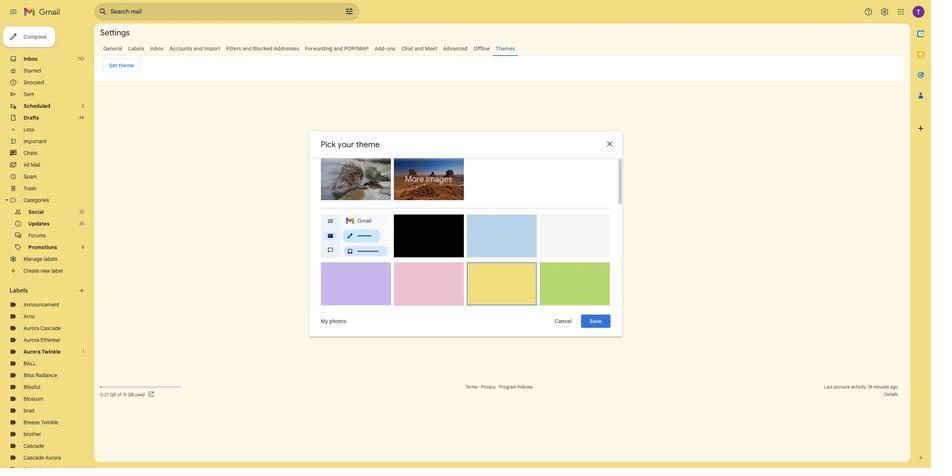 Task type: locate. For each thing, give the bounding box(es) containing it.
details link
[[885, 392, 898, 398]]

soft gray
[[544, 257, 564, 263]]

create new label
[[24, 268, 63, 275]]

· right privacy link
[[497, 385, 498, 390]]

gb right 15
[[128, 392, 134, 398]]

arno link
[[24, 314, 35, 320]]

main menu image
[[9, 7, 18, 16]]

1 vertical spatial inbox link
[[24, 56, 38, 62]]

pop/imap
[[344, 45, 369, 52]]

accounts and import
[[169, 45, 220, 52]]

compose
[[24, 34, 47, 40]]

twinkle down the ethereal
[[42, 349, 61, 356]]

general link
[[103, 45, 122, 52]]

twinkle for aurora twinkle
[[42, 349, 61, 356]]

None search field
[[94, 3, 360, 21]]

important
[[24, 138, 47, 145]]

blue option
[[467, 215, 537, 264]]

aurora for aurora cascade
[[24, 325, 39, 332]]

gb
[[110, 392, 116, 398], [128, 392, 134, 398]]

categories
[[24, 197, 49, 204]]

save
[[590, 318, 602, 325]]

inbox up starred link
[[24, 56, 38, 62]]

15
[[123, 392, 127, 398]]

promotions link
[[28, 244, 57, 251]]

lavender
[[325, 305, 345, 311]]

brother link
[[24, 432, 41, 438]]

cascade down brother
[[24, 443, 44, 450]]

and for accounts
[[194, 45, 203, 52]]

add-ons
[[375, 45, 396, 52]]

new
[[41, 268, 50, 275]]

1 horizontal spatial ·
[[497, 385, 498, 390]]

promotions
[[28, 244, 57, 251]]

and right the chat
[[415, 45, 424, 52]]

follow link to manage storage image
[[148, 391, 155, 399]]

inbox link up starred link
[[24, 56, 38, 62]]

pick your theme heading
[[321, 140, 380, 150]]

aurora twinkle
[[24, 349, 61, 356]]

1 horizontal spatial inbox
[[150, 45, 164, 52]]

filters and blocked addresses
[[226, 45, 299, 52]]

import
[[204, 45, 220, 52]]

snoozed link
[[24, 79, 44, 86]]

chat and meet
[[402, 45, 437, 52]]

all mail
[[24, 162, 40, 168]]

2 and from the left
[[243, 45, 252, 52]]

gmail image
[[24, 4, 64, 19]]

terms
[[466, 385, 478, 390]]

1 horizontal spatial gb
[[128, 392, 134, 398]]

bliss radiance
[[24, 373, 57, 379]]

footer
[[94, 384, 905, 399]]

twinkle right breeze
[[41, 420, 58, 426]]

aurora for aurora twinkle
[[24, 349, 41, 356]]

program policies link
[[499, 385, 533, 390]]

0 horizontal spatial inbox link
[[24, 56, 38, 62]]

0 vertical spatial labels
[[128, 45, 144, 52]]

and
[[194, 45, 203, 52], [243, 45, 252, 52], [334, 45, 343, 52], [415, 45, 424, 52]]

forwarding and pop/imap link
[[305, 45, 369, 52]]

arno
[[24, 314, 35, 320]]

1 vertical spatial inbox
[[24, 56, 38, 62]]

and right filters
[[243, 45, 252, 52]]

gb left of
[[110, 392, 116, 398]]

terms · privacy · program policies
[[466, 385, 533, 390]]

0 horizontal spatial inbox
[[24, 56, 38, 62]]

dark option
[[394, 215, 464, 264]]

tab list
[[911, 24, 931, 442]]

3 and from the left
[[334, 45, 343, 52]]

48
[[79, 115, 84, 121]]

themes link
[[496, 45, 515, 52]]

sent link
[[24, 91, 34, 98]]

twinkle for breeze twinkle
[[41, 420, 58, 426]]

brother
[[24, 432, 41, 438]]

social
[[28, 209, 44, 216]]

chat and meet link
[[402, 45, 437, 52]]

rose
[[398, 305, 409, 311]]

drafts link
[[24, 115, 39, 121]]

1 horizontal spatial inbox link
[[150, 45, 164, 52]]

label
[[52, 268, 63, 275]]

all
[[24, 162, 29, 168]]

cascade down cascade link on the bottom
[[24, 455, 44, 462]]

cascade up the ethereal
[[40, 325, 61, 332]]

scheduled link
[[24, 103, 50, 109]]

and left the "pop/imap"
[[334, 45, 343, 52]]

1 and from the left
[[194, 45, 203, 52]]

wasabi
[[544, 305, 559, 311]]

labels inside navigation
[[10, 287, 28, 295]]

1 · from the left
[[479, 385, 480, 390]]

labels heading
[[10, 287, 78, 295]]

cascade aurora
[[24, 455, 61, 462]]

blue
[[471, 257, 480, 263]]

twinkle
[[42, 349, 61, 356], [41, 420, 58, 426]]

2 · from the left
[[497, 385, 498, 390]]

pick your theme
[[321, 140, 380, 150]]

lavender option
[[321, 263, 391, 311]]

0 vertical spatial inbox link
[[150, 45, 164, 52]]

trash
[[24, 185, 36, 192]]

cascade for cascade link on the bottom
[[24, 443, 44, 450]]

cascade
[[40, 325, 61, 332], [24, 443, 44, 450], [24, 455, 44, 462]]

0 vertical spatial inbox
[[150, 45, 164, 52]]

cancel
[[555, 318, 572, 325]]

ago
[[891, 385, 898, 390]]

and left the import
[[194, 45, 203, 52]]

more images button
[[394, 157, 464, 201]]

1 vertical spatial cascade
[[24, 443, 44, 450]]

inbox right "labels" link
[[150, 45, 164, 52]]

1 vertical spatial labels
[[10, 287, 28, 295]]

1 horizontal spatial labels
[[128, 45, 144, 52]]

theme
[[356, 140, 380, 150]]

0 horizontal spatial labels
[[10, 287, 28, 295]]

·
[[479, 385, 480, 390], [497, 385, 498, 390]]

last
[[824, 385, 833, 390]]

4 and from the left
[[415, 45, 424, 52]]

labels down create
[[10, 287, 28, 295]]

settings image
[[881, 7, 889, 16]]

announcement
[[24, 302, 59, 309]]

0 horizontal spatial gb
[[110, 392, 116, 398]]

privacy
[[481, 385, 496, 390]]

forums
[[28, 233, 46, 239]]

sent
[[24, 91, 34, 98]]

0 horizontal spatial ·
[[479, 385, 480, 390]]

1 gb from the left
[[110, 392, 116, 398]]

inbox link
[[150, 45, 164, 52], [24, 56, 38, 62]]

labels navigation
[[0, 24, 94, 469]]

cascade for cascade aurora
[[24, 455, 44, 462]]

1 vertical spatial twinkle
[[41, 420, 58, 426]]

labels for "labels" link
[[128, 45, 144, 52]]

manage labels link
[[24, 256, 57, 263]]

photos
[[329, 318, 346, 325]]

18
[[868, 385, 872, 390]]

bliss
[[24, 373, 34, 379]]

2 vertical spatial cascade
[[24, 455, 44, 462]]

inbox inside labels navigation
[[24, 56, 38, 62]]

advanced link
[[443, 45, 468, 52]]

important link
[[24, 138, 47, 145]]

offline
[[474, 45, 490, 52]]

rose option
[[394, 263, 464, 311]]

· right terms
[[479, 385, 480, 390]]

manage labels
[[24, 256, 57, 263]]

inbox link right "labels" link
[[150, 45, 164, 52]]

0 vertical spatial twinkle
[[42, 349, 61, 356]]

less
[[24, 126, 34, 133]]

labels right general
[[128, 45, 144, 52]]

animals
[[325, 199, 342, 205]]



Task type: describe. For each thing, give the bounding box(es) containing it.
and for filters
[[243, 45, 252, 52]]

my photos button
[[315, 315, 352, 328]]

2 gb from the left
[[128, 392, 134, 398]]

gray
[[554, 257, 564, 263]]

0 vertical spatial cascade
[[40, 325, 61, 332]]

addresses
[[274, 45, 299, 52]]

pick
[[321, 140, 336, 150]]

terms link
[[466, 385, 478, 390]]

mustard
[[472, 304, 489, 310]]

create new label link
[[24, 268, 63, 275]]

aurora ethereal
[[24, 337, 60, 344]]

details
[[885, 392, 898, 398]]

used
[[135, 392, 145, 398]]

1
[[82, 349, 84, 355]]

more images
[[405, 174, 453, 184]]

search mail image
[[97, 5, 110, 18]]

blissful link
[[24, 384, 40, 391]]

spam link
[[24, 174, 37, 180]]

blossom
[[24, 396, 43, 403]]

cascade aurora link
[[24, 455, 61, 462]]

more
[[405, 174, 424, 184]]

and for forwarding
[[334, 45, 343, 52]]

labels link
[[128, 45, 144, 52]]

starred link
[[24, 67, 41, 74]]

0.27
[[100, 392, 109, 398]]

mustard option
[[467, 263, 537, 311]]

updates
[[28, 221, 49, 227]]

my
[[321, 318, 328, 325]]

aurora for aurora ethereal
[[24, 337, 39, 344]]

bliss radiance link
[[24, 373, 57, 379]]

radiance
[[36, 373, 57, 379]]

manage
[[24, 256, 42, 263]]

categories link
[[24, 197, 49, 204]]

animals option
[[321, 157, 391, 206]]

0.27 gb of 15 gb used
[[100, 392, 145, 398]]

default option
[[321, 215, 391, 264]]

advanced
[[443, 45, 468, 52]]

wasabi option
[[540, 263, 610, 311]]

general
[[103, 45, 122, 52]]

ball
[[24, 361, 36, 367]]

compose button
[[3, 27, 55, 47]]

less button
[[0, 124, 88, 136]]

policies
[[518, 385, 533, 390]]

forums link
[[28, 233, 46, 239]]

35
[[79, 221, 84, 227]]

110
[[78, 56, 84, 62]]

aurora cascade
[[24, 325, 61, 332]]

social link
[[28, 209, 44, 216]]

add-ons link
[[375, 45, 396, 52]]

2
[[82, 103, 84, 109]]

breeze twinkle link
[[24, 420, 58, 426]]

breeze twinkle
[[24, 420, 58, 426]]

accounts and import link
[[169, 45, 220, 52]]

of
[[117, 392, 121, 398]]

account
[[834, 385, 850, 390]]

filters and blocked addresses link
[[226, 45, 299, 52]]

ons
[[387, 45, 396, 52]]

and for chat
[[415, 45, 424, 52]]

advanced search options image
[[342, 4, 357, 19]]

starred
[[24, 67, 41, 74]]

soft gray option
[[540, 215, 610, 264]]

blissful
[[24, 384, 40, 391]]

pick your theme alert dialog
[[309, 132, 622, 337]]

inbox link inside labels navigation
[[24, 56, 38, 62]]

add-
[[375, 45, 387, 52]]

privacy link
[[481, 385, 496, 390]]

blocked
[[253, 45, 273, 52]]

footer containing terms
[[94, 384, 905, 399]]

minutes
[[874, 385, 889, 390]]

settings
[[100, 27, 130, 37]]

8
[[82, 245, 84, 250]]

my photos
[[321, 318, 346, 325]]

32
[[79, 209, 84, 215]]

updates link
[[28, 221, 49, 227]]

forwarding
[[305, 45, 333, 52]]

all mail link
[[24, 162, 40, 168]]

activity:
[[852, 385, 867, 390]]

labels for labels heading
[[10, 287, 28, 295]]

breeze
[[24, 420, 40, 426]]

accounts
[[169, 45, 192, 52]]

ethereal
[[41, 337, 60, 344]]

mail
[[31, 162, 40, 168]]

last account activity: 18 minutes ago details
[[824, 385, 898, 398]]

meet
[[425, 45, 437, 52]]

offline link
[[474, 45, 490, 52]]



Task type: vqa. For each thing, say whether or not it's contained in the screenshot.
DIPPING
no



